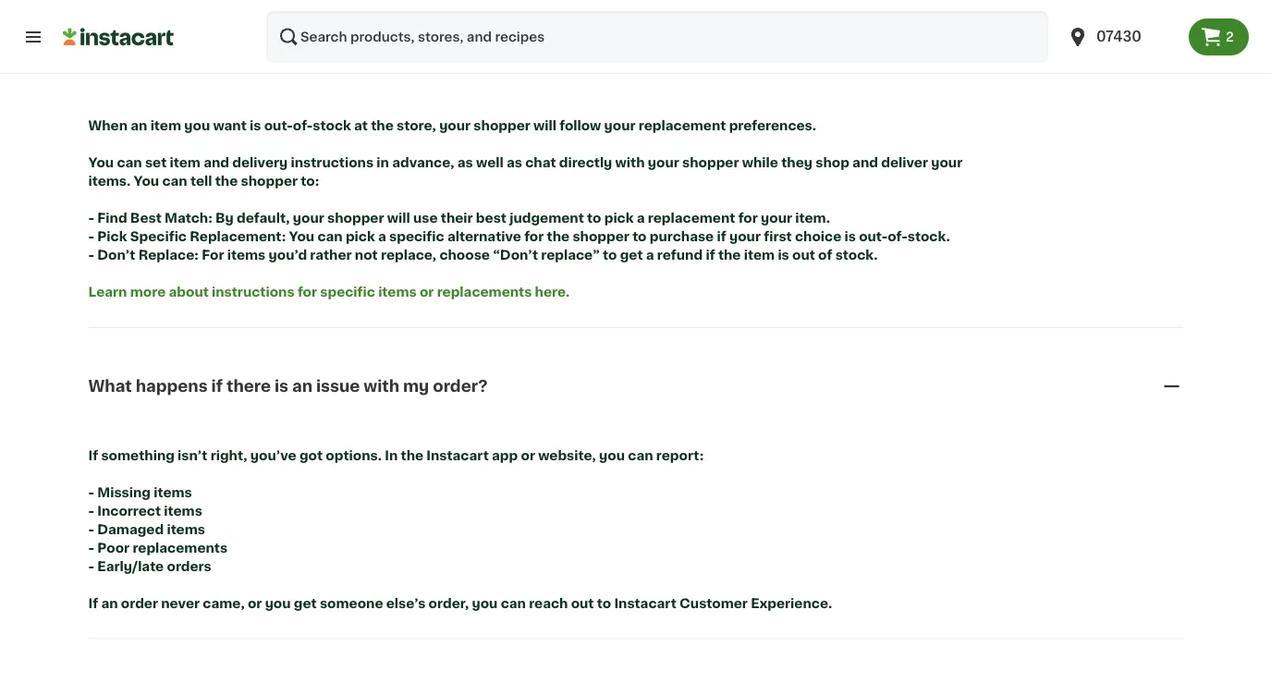 Task type: vqa. For each thing, say whether or not it's contained in the screenshot.
middle Total
no



Task type: locate. For each thing, give the bounding box(es) containing it.
stock
[[362, 49, 408, 65], [313, 120, 351, 133]]

0 horizontal spatial of-
[[293, 120, 313, 133]]

to right reach
[[597, 598, 612, 611]]

an up want
[[227, 49, 247, 65]]

can inside - find best match: by default, your shopper will use their best judgement to pick a replacement for your item. - pick specific replacement: you can pick a specific alternative for the shopper to purchase if your first choice is out-of-stock. - don't replace: for items you'd rather not replace, choose "don't replace" to get a refund if the item is out of stock.
[[318, 231, 343, 244]]

what
[[88, 49, 132, 65], [88, 379, 132, 395]]

you've
[[250, 450, 297, 463]]

0 vertical spatial what
[[88, 49, 132, 65]]

1 vertical spatial what
[[88, 379, 132, 395]]

what inside what happens if there is an issue with my order? dropdown button
[[88, 379, 132, 395]]

your right store,
[[440, 120, 471, 133]]

0 vertical spatial instacart
[[427, 450, 489, 463]]

0 horizontal spatial replacements
[[133, 542, 228, 555]]

0 horizontal spatial as
[[458, 157, 473, 170]]

1 vertical spatial specific
[[389, 231, 445, 244]]

reach
[[529, 598, 568, 611]]

with right directly
[[616, 157, 645, 170]]

1 horizontal spatial as
[[507, 157, 523, 170]]

out- up "delivery"
[[264, 120, 293, 133]]

stock for of
[[362, 49, 408, 65]]

shopper
[[474, 120, 531, 133], [683, 157, 740, 170], [241, 175, 298, 188], [328, 212, 384, 225], [573, 231, 630, 244]]

1 vertical spatial of
[[819, 250, 833, 262]]

1 vertical spatial if
[[88, 598, 98, 611]]

2 vertical spatial you
[[289, 231, 315, 244]]

will inside - find best match: by default, your shopper will use their best judgement to pick a replacement for your item. - pick specific replacement: you can pick a specific alternative for the shopper to purchase if your first choice is out-of-stock. - don't replace: for items you'd rather not replace, choose "don't replace" to get a refund if the item is out of stock.
[[387, 212, 410, 225]]

order
[[121, 598, 158, 611]]

if
[[88, 450, 98, 463], [88, 598, 98, 611]]

- left incorrect
[[88, 505, 94, 518]]

2 horizontal spatial for
[[739, 212, 758, 225]]

1 vertical spatial out-
[[860, 231, 888, 244]]

stock. down choice
[[836, 250, 878, 262]]

item
[[251, 49, 288, 65], [150, 120, 181, 133], [170, 157, 201, 170], [744, 250, 775, 262]]

what down instacart logo at the left of the page
[[88, 49, 132, 65]]

you for find
[[289, 231, 315, 244]]

the down "judgement"
[[547, 231, 570, 244]]

out-
[[264, 120, 293, 133], [860, 231, 888, 244]]

can
[[117, 157, 142, 170], [162, 175, 187, 188], [318, 231, 343, 244], [628, 450, 654, 463], [501, 598, 526, 611]]

the
[[371, 120, 394, 133], [215, 175, 238, 188], [547, 231, 570, 244], [719, 250, 741, 262], [401, 450, 424, 463]]

0 horizontal spatial you
[[88, 157, 114, 170]]

0 vertical spatial get
[[620, 250, 643, 262]]

2 vertical spatial out
[[571, 598, 594, 611]]

2 horizontal spatial or
[[521, 450, 536, 463]]

happens for there
[[136, 379, 208, 395]]

07430 button
[[1056, 11, 1190, 63], [1068, 11, 1179, 63]]

0 vertical spatial out
[[309, 49, 337, 65]]

1 horizontal spatial replacements
[[437, 287, 532, 299]]

pick down directly
[[605, 212, 634, 225]]

0 horizontal spatial specific
[[320, 287, 375, 299]]

with left "my"
[[364, 379, 400, 395]]

0 vertical spatial of
[[341, 49, 358, 65]]

will left 'use'
[[387, 212, 410, 225]]

replacements inside - missing items - incorrect items - damaged items - poor replacements - early/late orders
[[133, 542, 228, 555]]

judgement
[[510, 212, 584, 225]]

instacart left customer
[[615, 598, 677, 611]]

0 vertical spatial will
[[534, 120, 557, 133]]

what happens if there is an issue with my order? button
[[88, 354, 1184, 420]]

and right the shop on the right
[[853, 157, 879, 170]]

1 horizontal spatial of-
[[888, 231, 908, 244]]

alternative
[[448, 231, 522, 244]]

store,
[[397, 120, 437, 133]]

1 vertical spatial stock
[[313, 120, 351, 133]]

8 - from the top
[[88, 561, 94, 574]]

of- up to:
[[293, 120, 313, 133]]

of
[[341, 49, 358, 65], [819, 250, 833, 262]]

1 horizontal spatial of
[[819, 250, 833, 262]]

you'd
[[269, 250, 307, 262]]

- left find
[[88, 212, 94, 225]]

your right deliver
[[932, 157, 963, 170]]

item inside you can set item and delivery instructions in advance, as well as chat directly with your shopper while they shop and deliver your items. you can tell the shopper to:
[[170, 157, 201, 170]]

match:
[[165, 212, 213, 225]]

2 - from the top
[[88, 231, 94, 244]]

items down replacement:
[[227, 250, 266, 262]]

1 horizontal spatial will
[[534, 120, 557, 133]]

not
[[355, 250, 378, 262]]

None search field
[[266, 11, 1049, 63]]

with inside dropdown button
[[364, 379, 400, 395]]

while
[[743, 157, 779, 170]]

preferences.
[[730, 120, 817, 133]]

your
[[440, 120, 471, 133], [605, 120, 636, 133], [648, 157, 680, 170], [932, 157, 963, 170], [293, 212, 324, 225], [761, 212, 793, 225], [730, 231, 761, 244]]

1 horizontal spatial with
[[616, 157, 645, 170]]

1 horizontal spatial and
[[412, 49, 443, 65]]

1 vertical spatial with
[[364, 379, 400, 395]]

for down "judgement"
[[525, 231, 544, 244]]

0 vertical spatial replacement
[[639, 120, 727, 133]]

replacements
[[437, 287, 532, 299], [133, 542, 228, 555]]

2 horizontal spatial you
[[289, 231, 315, 244]]

an left issue
[[292, 379, 313, 395]]

for down while
[[739, 212, 758, 225]]

instacart left the app
[[427, 450, 489, 463]]

0 horizontal spatial get
[[294, 598, 317, 611]]

0 horizontal spatial stock
[[313, 120, 351, 133]]

and left i
[[412, 49, 443, 65]]

give
[[522, 49, 558, 65]]

1 vertical spatial you
[[134, 175, 159, 188]]

1 vertical spatial stock.
[[836, 250, 878, 262]]

find
[[97, 212, 127, 225]]

and up tell
[[204, 157, 229, 170]]

0 horizontal spatial instacart
[[427, 450, 489, 463]]

0 vertical spatial instructions
[[291, 157, 374, 170]]

1 horizontal spatial you
[[134, 175, 159, 188]]

you down set
[[134, 175, 159, 188]]

1 07430 button from the left
[[1056, 11, 1190, 63]]

0 vertical spatial happens
[[136, 49, 208, 65]]

specific
[[561, 49, 628, 65], [389, 231, 445, 244], [320, 287, 375, 299]]

2 vertical spatial specific
[[320, 287, 375, 299]]

0 vertical spatial if
[[88, 450, 98, 463]]

items up orders
[[167, 524, 205, 537]]

shopper up replace"
[[573, 231, 630, 244]]

1 - from the top
[[88, 212, 94, 225]]

is inside "dropdown button"
[[292, 49, 306, 65]]

you
[[184, 120, 210, 133], [600, 450, 625, 463], [265, 598, 291, 611], [472, 598, 498, 611]]

1 vertical spatial replacements
[[133, 542, 228, 555]]

to inside "dropdown button"
[[501, 49, 519, 65]]

learn
[[88, 287, 127, 299]]

if inside dropdown button
[[211, 379, 223, 395]]

if left there
[[211, 379, 223, 395]]

- left missing
[[88, 487, 94, 500]]

1 vertical spatial out
[[793, 250, 816, 262]]

1 vertical spatial instacart
[[615, 598, 677, 611]]

if
[[211, 49, 223, 65], [717, 231, 727, 244], [706, 250, 716, 262], [211, 379, 223, 395]]

delivery
[[232, 157, 288, 170]]

0 horizontal spatial out-
[[264, 120, 293, 133]]

choice
[[796, 231, 842, 244]]

0 vertical spatial you
[[88, 157, 114, 170]]

stock. down deliver
[[908, 231, 951, 244]]

the right at
[[371, 120, 394, 133]]

can up 'rather'
[[318, 231, 343, 244]]

get
[[620, 250, 643, 262], [294, 598, 317, 611]]

will
[[534, 120, 557, 133], [387, 212, 410, 225]]

1 vertical spatial for
[[525, 231, 544, 244]]

2 horizontal spatial out
[[793, 250, 816, 262]]

specific down 'rather'
[[320, 287, 375, 299]]

and
[[412, 49, 443, 65], [204, 157, 229, 170], [853, 157, 879, 170]]

out
[[309, 49, 337, 65], [793, 250, 816, 262], [571, 598, 594, 611]]

you up the items.
[[88, 157, 114, 170]]

for down you'd
[[298, 287, 317, 299]]

best
[[476, 212, 507, 225]]

1 vertical spatial happens
[[136, 379, 208, 395]]

item.
[[796, 212, 831, 225]]

or right came,
[[248, 598, 262, 611]]

1 happens from the top
[[136, 49, 208, 65]]

shopper up not
[[328, 212, 384, 225]]

1 as from the left
[[458, 157, 473, 170]]

get left someone
[[294, 598, 317, 611]]

the right tell
[[215, 175, 238, 188]]

stock left i
[[362, 49, 408, 65]]

0 horizontal spatial with
[[364, 379, 400, 395]]

1 horizontal spatial out
[[571, 598, 594, 611]]

specific up replace,
[[389, 231, 445, 244]]

1 horizontal spatial out-
[[860, 231, 888, 244]]

1 vertical spatial will
[[387, 212, 410, 225]]

1 horizontal spatial stock
[[362, 49, 408, 65]]

instructions down you'd
[[212, 287, 295, 299]]

0 horizontal spatial will
[[387, 212, 410, 225]]

can left "report:" at right bottom
[[628, 450, 654, 463]]

- left early/late
[[88, 561, 94, 574]]

if right purchase
[[717, 231, 727, 244]]

order?
[[433, 379, 488, 395]]

- left pick
[[88, 231, 94, 244]]

replace"
[[541, 250, 600, 262]]

replacement up purchase
[[648, 212, 736, 225]]

5 - from the top
[[88, 505, 94, 518]]

1 if from the top
[[88, 450, 98, 463]]

use
[[413, 212, 438, 225]]

first
[[764, 231, 793, 244]]

if an order never came, or you get someone else's order, you can reach out to instacart customer experience.
[[88, 598, 833, 611]]

0 horizontal spatial of
[[341, 49, 358, 65]]

replacements down choose on the left of the page
[[437, 287, 532, 299]]

get left refund
[[620, 250, 643, 262]]

of down choice
[[819, 250, 833, 262]]

happens inside "dropdown button"
[[136, 49, 208, 65]]

replacement
[[639, 120, 727, 133], [648, 212, 736, 225]]

of inside "dropdown button"
[[341, 49, 358, 65]]

specific inside "dropdown button"
[[561, 49, 628, 65]]

1 horizontal spatial a
[[637, 212, 645, 225]]

2 horizontal spatial specific
[[561, 49, 628, 65]]

0 vertical spatial for
[[739, 212, 758, 225]]

6 - from the top
[[88, 524, 94, 537]]

1 vertical spatial get
[[294, 598, 317, 611]]

your up purchase
[[648, 157, 680, 170]]

stock left at
[[313, 120, 351, 133]]

or down replace,
[[420, 287, 434, 299]]

can down set
[[162, 175, 187, 188]]

replacements up orders
[[133, 542, 228, 555]]

0 vertical spatial with
[[616, 157, 645, 170]]

app
[[492, 450, 518, 463]]

at
[[354, 120, 368, 133]]

instructions up to:
[[291, 157, 374, 170]]

about
[[169, 287, 209, 299]]

0 horizontal spatial pick
[[346, 231, 375, 244]]

what up something
[[88, 379, 132, 395]]

shopper down "delivery"
[[241, 175, 298, 188]]

as left well
[[458, 157, 473, 170]]

2 button
[[1190, 19, 1250, 56]]

what inside what happens if an item is out of stock and i need to give specific instructions? "dropdown button"
[[88, 49, 132, 65]]

else's
[[386, 598, 426, 611]]

1 vertical spatial instructions
[[212, 287, 295, 299]]

1 vertical spatial replacement
[[648, 212, 736, 225]]

2 if from the top
[[88, 598, 98, 611]]

as
[[458, 157, 473, 170], [507, 157, 523, 170]]

1 horizontal spatial for
[[525, 231, 544, 244]]

want
[[213, 120, 247, 133]]

0 horizontal spatial a
[[378, 231, 386, 244]]

1 horizontal spatial specific
[[389, 231, 445, 244]]

3 - from the top
[[88, 250, 94, 262]]

stock for of-
[[313, 120, 351, 133]]

out inside "dropdown button"
[[309, 49, 337, 65]]

2 horizontal spatial and
[[853, 157, 879, 170]]

1 horizontal spatial get
[[620, 250, 643, 262]]

if inside "dropdown button"
[[211, 49, 223, 65]]

2 vertical spatial or
[[248, 598, 262, 611]]

if left the order
[[88, 598, 98, 611]]

1 horizontal spatial or
[[420, 287, 434, 299]]

0 vertical spatial or
[[420, 287, 434, 299]]

replacement down instructions?
[[639, 120, 727, 133]]

2 vertical spatial a
[[646, 250, 655, 262]]

with
[[616, 157, 645, 170], [364, 379, 400, 395]]

2 horizontal spatial a
[[646, 250, 655, 262]]

you for can
[[134, 175, 159, 188]]

or right the app
[[521, 450, 536, 463]]

replacement inside - find best match: by default, your shopper will use their best judgement to pick a replacement for your item. - pick specific replacement: you can pick a specific alternative for the shopper to purchase if your first choice is out-of-stock. - don't replace: for items you'd rather not replace, choose "don't replace" to get a refund if the item is out of stock.
[[648, 212, 736, 225]]

of up at
[[341, 49, 358, 65]]

specific right the give
[[561, 49, 628, 65]]

an inside dropdown button
[[292, 379, 313, 395]]

if up want
[[211, 49, 223, 65]]

website,
[[539, 450, 597, 463]]

0 horizontal spatial and
[[204, 157, 229, 170]]

for
[[739, 212, 758, 225], [525, 231, 544, 244], [298, 287, 317, 299]]

pick up not
[[346, 231, 375, 244]]

they
[[782, 157, 813, 170]]

0 vertical spatial specific
[[561, 49, 628, 65]]

0 vertical spatial stock
[[362, 49, 408, 65]]

can left set
[[117, 157, 142, 170]]

your left first
[[730, 231, 761, 244]]

- left damaged
[[88, 524, 94, 537]]

out inside - find best match: by default, your shopper will use their best judgement to pick a replacement for your item. - pick specific replacement: you can pick a specific alternative for the shopper to purchase if your first choice is out-of-stock. - don't replace: for items you'd rather not replace, choose "don't replace" to get a refund if the item is out of stock.
[[793, 250, 816, 262]]

of- down deliver
[[888, 231, 908, 244]]

0 horizontal spatial for
[[298, 287, 317, 299]]

your up first
[[761, 212, 793, 225]]

happens for an
[[136, 49, 208, 65]]

-
[[88, 212, 94, 225], [88, 231, 94, 244], [88, 250, 94, 262], [88, 487, 94, 500], [88, 505, 94, 518], [88, 524, 94, 537], [88, 542, 94, 555], [88, 561, 94, 574]]

0 horizontal spatial out
[[309, 49, 337, 65]]

happens up isn't
[[136, 379, 208, 395]]

- left don't
[[88, 250, 94, 262]]

to right replace"
[[603, 250, 617, 262]]

the right refund
[[719, 250, 741, 262]]

stock inside "dropdown button"
[[362, 49, 408, 65]]

- find best match: by default, your shopper will use their best judgement to pick a replacement for your item. - pick specific replacement: you can pick a specific alternative for the shopper to purchase if your first choice is out-of-stock. - don't replace: for items you'd rather not replace, choose "don't replace" to get a refund if the item is out of stock.
[[88, 212, 951, 262]]

out- right choice
[[860, 231, 888, 244]]

2 happens from the top
[[136, 379, 208, 395]]

of-
[[293, 120, 313, 133], [888, 231, 908, 244]]

you right website,
[[600, 450, 625, 463]]

to left the give
[[501, 49, 519, 65]]

what for what happens if an item is out of stock and i need to give specific instructions?
[[88, 49, 132, 65]]

happens inside dropdown button
[[136, 379, 208, 395]]

you inside - find best match: by default, your shopper will use their best judgement to pick a replacement for your item. - pick specific replacement: you can pick a specific alternative for the shopper to purchase if your first choice is out-of-stock. - don't replace: for items you'd rather not replace, choose "don't replace" to get a refund if the item is out of stock.
[[289, 231, 315, 244]]

2 what from the top
[[88, 379, 132, 395]]

learn more about instructions for specific items or replacements here.
[[88, 287, 570, 299]]

will left follow
[[534, 120, 557, 133]]

as right well
[[507, 157, 523, 170]]

instructions inside you can set item and delivery instructions in advance, as well as chat directly with your shopper while they shop and deliver your items. you can tell the shopper to:
[[291, 157, 374, 170]]

happens down instacart logo at the left of the page
[[136, 49, 208, 65]]

came,
[[203, 598, 245, 611]]

you up you'd
[[289, 231, 315, 244]]

1 vertical spatial of-
[[888, 231, 908, 244]]

replace:
[[138, 250, 199, 262]]

replacement:
[[190, 231, 286, 244]]

chat
[[526, 157, 556, 170]]

1 what from the top
[[88, 49, 132, 65]]

0 vertical spatial stock.
[[908, 231, 951, 244]]

is inside dropdown button
[[275, 379, 289, 395]]

2 vertical spatial for
[[298, 287, 317, 299]]

items right incorrect
[[164, 505, 202, 518]]

1 vertical spatial or
[[521, 450, 536, 463]]

0 vertical spatial pick
[[605, 212, 634, 225]]

0 horizontal spatial stock.
[[836, 250, 878, 262]]

if left something
[[88, 450, 98, 463]]

or
[[420, 287, 434, 299], [521, 450, 536, 463], [248, 598, 262, 611]]

- left poor
[[88, 542, 94, 555]]



Task type: describe. For each thing, give the bounding box(es) containing it.
an inside "dropdown button"
[[227, 49, 247, 65]]

early/late
[[97, 561, 164, 574]]

got
[[300, 450, 323, 463]]

right,
[[211, 450, 247, 463]]

and inside "dropdown button"
[[412, 49, 443, 65]]

follow
[[560, 120, 602, 133]]

missing
[[97, 487, 151, 500]]

order,
[[429, 598, 469, 611]]

2 as from the left
[[507, 157, 523, 170]]

your down to:
[[293, 212, 324, 225]]

2
[[1227, 31, 1235, 43]]

default,
[[237, 212, 290, 225]]

i
[[447, 49, 452, 65]]

shop
[[816, 157, 850, 170]]

2 07430 button from the left
[[1068, 11, 1179, 63]]

item inside - find best match: by default, your shopper will use their best judgement to pick a replacement for your item. - pick specific replacement: you can pick a specific alternative for the shopper to purchase if your first choice is out-of-stock. - don't replace: for items you'd rather not replace, choose "don't replace" to get a refund if the item is out of stock.
[[744, 250, 775, 262]]

shopper up well
[[474, 120, 531, 133]]

when an item you want is out-of-stock at the store, your shopper will follow your replacement preferences.
[[88, 120, 817, 133]]

get inside - find best match: by default, your shopper will use their best judgement to pick a replacement for your item. - pick specific replacement: you can pick a specific alternative for the shopper to purchase if your first choice is out-of-stock. - don't replace: for items you'd rather not replace, choose "don't replace" to get a refund if the item is out of stock.
[[620, 250, 643, 262]]

tell
[[190, 175, 212, 188]]

instacart logo image
[[63, 26, 174, 48]]

my
[[403, 379, 429, 395]]

what happens if there is an issue with my order?
[[88, 379, 488, 395]]

best
[[130, 212, 162, 225]]

items inside - find best match: by default, your shopper will use their best judgement to pick a replacement for your item. - pick specific replacement: you can pick a specific alternative for the shopper to purchase if your first choice is out-of-stock. - don't replace: for items you'd rather not replace, choose "don't replace" to get a refund if the item is out of stock.
[[227, 250, 266, 262]]

07430
[[1097, 30, 1142, 43]]

Search field
[[266, 11, 1049, 63]]

instructions?
[[632, 49, 742, 65]]

replace,
[[381, 250, 437, 262]]

the inside you can set item and delivery instructions in advance, as well as chat directly with your shopper while they shop and deliver your items. you can tell the shopper to:
[[215, 175, 238, 188]]

of inside - find best match: by default, your shopper will use their best judgement to pick a replacement for your item. - pick specific replacement: you can pick a specific alternative for the shopper to purchase if your first choice is out-of-stock. - don't replace: for items you'd rather not replace, choose "don't replace" to get a refund if the item is out of stock.
[[819, 250, 833, 262]]

what for what happens if there is an issue with my order?
[[88, 379, 132, 395]]

the right in
[[401, 450, 424, 463]]

1 horizontal spatial pick
[[605, 212, 634, 225]]

0 horizontal spatial or
[[248, 598, 262, 611]]

their
[[441, 212, 473, 225]]

more
[[130, 287, 166, 299]]

pick
[[97, 231, 127, 244]]

orders
[[167, 561, 212, 574]]

shopper left while
[[683, 157, 740, 170]]

issue
[[316, 379, 360, 395]]

need
[[456, 49, 498, 65]]

items down replace,
[[378, 287, 417, 299]]

something
[[101, 450, 175, 463]]

can left reach
[[501, 598, 526, 611]]

directly
[[559, 157, 613, 170]]

advance,
[[392, 157, 455, 170]]

if for if an order never came, or you get someone else's order, you can reach out to instacart customer experience.
[[88, 598, 98, 611]]

damaged
[[97, 524, 164, 537]]

rather
[[310, 250, 352, 262]]

choose
[[440, 250, 490, 262]]

your right follow
[[605, 120, 636, 133]]

"don't
[[493, 250, 538, 262]]

to:
[[301, 175, 319, 188]]

purchase
[[650, 231, 714, 244]]

if something isn't right, you've got options. in the instacart app or website, you can report:
[[88, 450, 704, 463]]

items.
[[88, 175, 131, 188]]

set
[[145, 157, 167, 170]]

1 vertical spatial a
[[378, 231, 386, 244]]

customer
[[680, 598, 748, 611]]

here.
[[535, 287, 570, 299]]

4 - from the top
[[88, 487, 94, 500]]

experience.
[[751, 598, 833, 611]]

specific
[[130, 231, 187, 244]]

an left the order
[[101, 598, 118, 611]]

items down isn't
[[154, 487, 192, 500]]

1 vertical spatial pick
[[346, 231, 375, 244]]

item inside "dropdown button"
[[251, 49, 288, 65]]

7 - from the top
[[88, 542, 94, 555]]

options.
[[326, 450, 382, 463]]

for
[[202, 250, 224, 262]]

0 vertical spatial replacements
[[437, 287, 532, 299]]

an right the when
[[131, 120, 147, 133]]

1 horizontal spatial stock.
[[908, 231, 951, 244]]

specific inside - find best match: by default, your shopper will use their best judgement to pick a replacement for your item. - pick specific replacement: you can pick a specific alternative for the shopper to purchase if your first choice is out-of-stock. - don't replace: for items you'd rather not replace, choose "don't replace" to get a refund if the item is out of stock.
[[389, 231, 445, 244]]

poor
[[97, 542, 130, 555]]

someone
[[320, 598, 383, 611]]

well
[[476, 157, 504, 170]]

you can set item and delivery instructions in advance, as well as chat directly with your shopper while they shop and deliver your items. you can tell the shopper to:
[[88, 157, 966, 188]]

out- inside - find best match: by default, your shopper will use their best judgement to pick a replacement for your item. - pick specific replacement: you can pick a specific alternative for the shopper to purchase if your first choice is out-of-stock. - don't replace: for items you'd rather not replace, choose "don't replace" to get a refund if the item is out of stock.
[[860, 231, 888, 244]]

to left purchase
[[633, 231, 647, 244]]

you right order, on the left of page
[[472, 598, 498, 611]]

0 vertical spatial a
[[637, 212, 645, 225]]

report:
[[657, 450, 704, 463]]

of- inside - find best match: by default, your shopper will use their best judgement to pick a replacement for your item. - pick specific replacement: you can pick a specific alternative for the shopper to purchase if your first choice is out-of-stock. - don't replace: for items you'd rather not replace, choose "don't replace" to get a refund if the item is out of stock.
[[888, 231, 908, 244]]

0 vertical spatial of-
[[293, 120, 313, 133]]

learn more about instructions for specific items or replacements here. link
[[88, 287, 570, 299]]

by
[[216, 212, 234, 225]]

in
[[385, 450, 398, 463]]

what happens if an item is out of stock and i need to give specific instructions?
[[88, 49, 742, 65]]

you left want
[[184, 120, 210, 133]]

1 horizontal spatial instacart
[[615, 598, 677, 611]]

when
[[88, 120, 128, 133]]

deliver
[[882, 157, 929, 170]]

0 vertical spatial out-
[[264, 120, 293, 133]]

to up replace"
[[587, 212, 602, 225]]

refund
[[658, 250, 703, 262]]

what happens if an item is out of stock and i need to give specific instructions? button
[[88, 24, 1184, 91]]

never
[[161, 598, 200, 611]]

there
[[227, 379, 271, 395]]

isn't
[[178, 450, 208, 463]]

if for if something isn't right, you've got options. in the instacart app or website, you can report:
[[88, 450, 98, 463]]

- missing items - incorrect items - damaged items - poor replacements - early/late orders
[[88, 487, 228, 574]]

don't
[[97, 250, 135, 262]]

with inside you can set item and delivery instructions in advance, as well as chat directly with your shopper while they shop and deliver your items. you can tell the shopper to:
[[616, 157, 645, 170]]

incorrect
[[97, 505, 161, 518]]

you right came,
[[265, 598, 291, 611]]

if right refund
[[706, 250, 716, 262]]

in
[[377, 157, 389, 170]]



